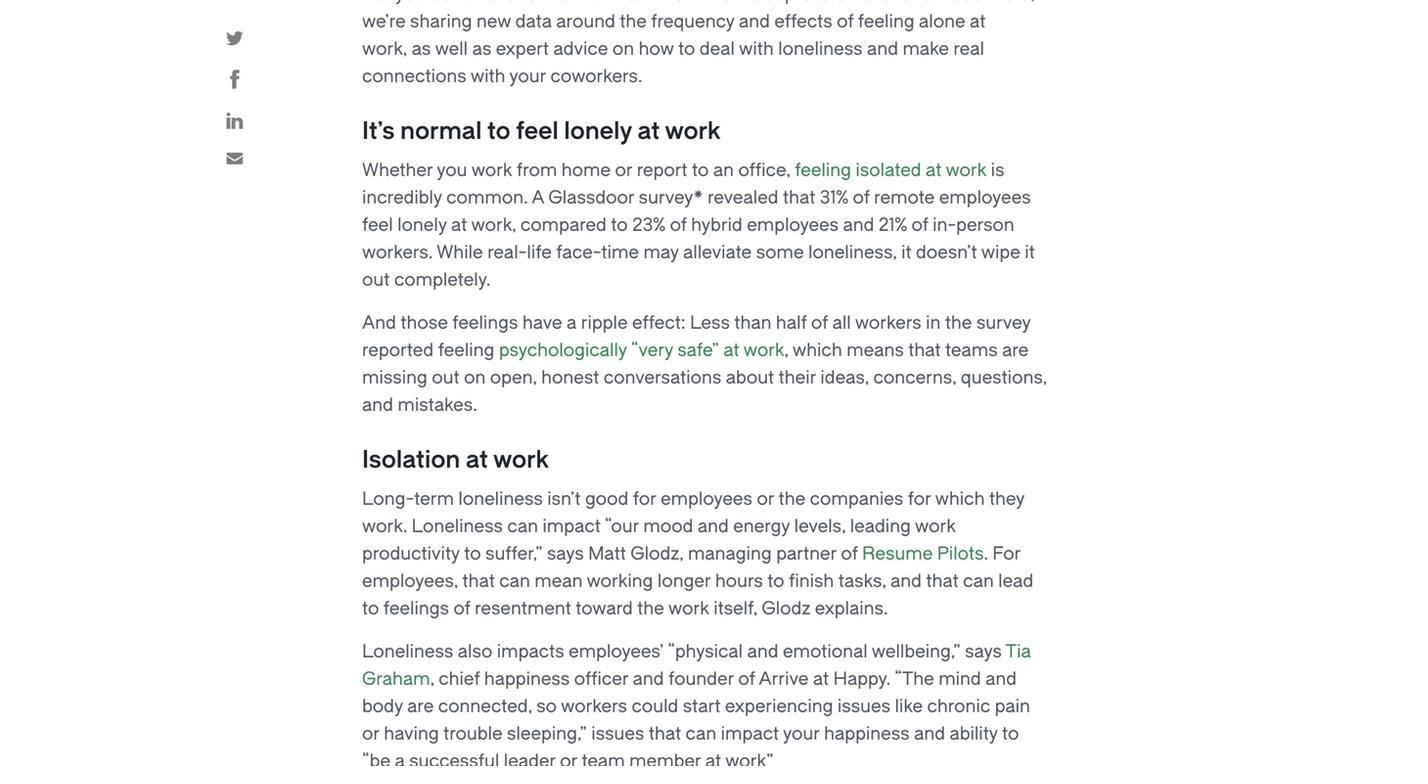 Task type: vqa. For each thing, say whether or not it's contained in the screenshot.
bottom issues
yes



Task type: describe. For each thing, give the bounding box(es) containing it.
isn't
[[548, 489, 581, 510]]

alleviate
[[684, 242, 752, 263]]

resentment
[[475, 599, 572, 619]]

toward
[[576, 599, 633, 619]]

person
[[957, 215, 1015, 235]]

impact inside , chief happiness officer and founder of arrive at happy. "the mind and body are connected, so workers could start experiencing issues like chronic pain or having trouble sleeping," issues that can impact your happiness and ability to "be a successful leader or team member at work"
[[721, 724, 779, 745]]

1 vertical spatial home
[[562, 160, 611, 181]]

expert
[[496, 39, 549, 59]]

office,
[[739, 160, 791, 181]]

to inside , chief happiness officer and founder of arrive at happy. "the mind and body are connected, so workers could start experiencing issues like chronic pain or having trouble sleeping," issues that can impact your happiness and ability to "be a successful leader or team member at work"
[[1003, 724, 1020, 745]]

effect:
[[633, 313, 686, 333]]

around
[[557, 11, 616, 32]]

have for to
[[477, 0, 516, 4]]

real-
[[488, 242, 527, 263]]

ripple
[[581, 313, 628, 333]]

normal
[[401, 117, 482, 145]]

chronic
[[928, 697, 991, 717]]

and inside , which means that teams are missing out on open, honest conversations about their ideas, concerns, questions, and mistakes.
[[362, 395, 394, 416]]

and down the like
[[915, 724, 946, 745]]

of inside but you don't have to live with work-from-home depression and loneliness. here, we're sharing new data around the frequency and effects of feeling alone at work, as well as expert advice on how to deal with loneliness and make real connections with your coworkers.
[[837, 11, 854, 32]]

officer
[[575, 669, 629, 690]]

to inside is incredibly common. a glassdoor survey* revealed that 31% of remote employees feel lonely at work, compared to 23% of hybrid employees and 21% of in-person workers. while real-life face-time may alleviate some loneliness, it doesn't wipe it out completely.
[[611, 215, 628, 235]]

2 it from the left
[[1025, 242, 1036, 263]]

they
[[990, 489, 1025, 510]]

and left "effects"
[[739, 11, 771, 32]]

loneliness inside but you don't have to live with work-from-home depression and loneliness. here, we're sharing new data around the frequency and effects of feeling alone at work, as well as expert advice on how to deal with loneliness and make real connections with your coworkers.
[[779, 39, 863, 59]]

deal
[[700, 39, 735, 59]]

of inside long-term loneliness isn't good for employees or the companies for which they work. loneliness can impact "our mood and energy levels, leading work productivity to suffer," says matt glodz, managing partner of
[[841, 544, 858, 564]]

in-
[[933, 215, 957, 235]]

out inside , which means that teams are missing out on open, honest conversations about their ideas, concerns, questions, and mistakes.
[[432, 368, 460, 388]]

employees inside long-term loneliness isn't good for employees or the companies for which they work. loneliness can impact "our mood and energy levels, leading work productivity to suffer," says matt glodz, managing partner of
[[661, 489, 753, 510]]

2 vertical spatial with
[[471, 66, 506, 87]]

half
[[776, 313, 807, 333]]

or up "be
[[362, 724, 380, 745]]

feelings inside the . for employees, that can mean working longer hours to finish tasks, and that can lead to feelings of resentment toward the work itself, glodz explains.
[[384, 599, 449, 619]]

missing
[[362, 368, 428, 388]]

safe"
[[678, 340, 720, 361]]

work up whether you work from home or report to an office, feeling isolated at work
[[665, 117, 721, 145]]

resume pilots
[[863, 544, 984, 564]]

1 horizontal spatial feeling
[[795, 160, 852, 181]]

1 it from the left
[[902, 242, 912, 263]]

tia graham link
[[362, 642, 1032, 690]]

or left report
[[615, 160, 633, 181]]

workers inside the and those feelings have a ripple effect: less than half of all workers in the survey reported feeling
[[856, 313, 922, 333]]

also
[[458, 642, 493, 662]]

1 horizontal spatial issues
[[838, 697, 891, 717]]

the inside the and those feelings have a ripple effect: less than half of all workers in the survey reported feeling
[[946, 313, 973, 333]]

common.
[[447, 188, 528, 208]]

"the
[[895, 669, 935, 690]]

well
[[435, 39, 468, 59]]

and left loneliness.
[[861, 0, 893, 4]]

at left work" at the right bottom of page
[[706, 751, 722, 767]]

to up data
[[521, 0, 538, 4]]

trouble
[[444, 724, 503, 745]]

compared
[[521, 215, 607, 235]]

of left in- at the top of page
[[912, 215, 929, 235]]

teams
[[946, 340, 998, 361]]

and those feelings have a ripple effect: less than half of all workers in the survey reported feeling
[[362, 313, 1031, 361]]

and inside is incredibly common. a glassdoor survey* revealed that 31% of remote employees feel lonely at work, compared to 23% of hybrid employees and 21% of in-person workers. while real-life face-time may alleviate some loneliness, it doesn't wipe it out completely.
[[844, 215, 875, 235]]

"very
[[631, 340, 674, 361]]

here,
[[990, 0, 1035, 4]]

we're
[[362, 11, 406, 32]]

tia
[[1006, 642, 1032, 662]]

the inside but you don't have to live with work-from-home depression and loneliness. here, we're sharing new data around the frequency and effects of feeling alone at work, as well as expert advice on how to deal with loneliness and make real connections with your coworkers.
[[620, 11, 647, 32]]

reported
[[362, 340, 434, 361]]

loneliness inside long-term loneliness isn't good for employees or the companies for which they work. loneliness can impact "our mood and energy levels, leading work productivity to suffer," says matt glodz, managing partner of
[[459, 489, 543, 510]]

from
[[517, 160, 557, 181]]

share this post on facebook image
[[230, 70, 240, 89]]

on inside but you don't have to live with work-from-home depression and loneliness. here, we're sharing new data around the frequency and effects of feeling alone at work, as well as expert advice on how to deal with loneliness and make real connections with your coworkers.
[[613, 39, 635, 59]]

of right 31%
[[853, 188, 870, 208]]

team
[[582, 751, 625, 767]]

isolation at work
[[362, 446, 549, 474]]

of down the survey*
[[670, 215, 687, 235]]

feelings inside the and those feelings have a ripple effect: less than half of all workers in the survey reported feeling
[[453, 313, 518, 333]]

lead
[[999, 571, 1034, 592]]

of inside , chief happiness officer and founder of arrive at happy. "the mind and body are connected, so workers could start experiencing issues like chronic pain or having trouble sleeping," issues that can impact your happiness and ability to "be a successful leader or team member at work"
[[739, 669, 755, 690]]

share this post on linkedin image
[[227, 113, 243, 129]]

0 vertical spatial lonely
[[564, 117, 632, 145]]

isolated
[[856, 160, 922, 181]]

work,
[[471, 215, 516, 235]]

and up pain
[[986, 669, 1017, 690]]

managing
[[688, 544, 772, 564]]

leading
[[851, 516, 911, 537]]

companies
[[810, 489, 904, 510]]

lonely inside is incredibly common. a glassdoor survey* revealed that 31% of remote employees feel lonely at work, compared to 23% of hybrid employees and 21% of in-person workers. while real-life face-time may alleviate some loneliness, it doesn't wipe it out completely.
[[398, 215, 447, 235]]

life
[[527, 242, 552, 263]]

concerns,
[[874, 368, 957, 388]]

but you don't have to live with work-from-home depression and loneliness. here, we're sharing new data around the frequency and effects of feeling alone at work, as well as expert advice on how to deal with loneliness and make real connections with your coworkers.
[[362, 0, 1035, 87]]

. for employees, that can mean working longer hours to finish tasks, and that can lead to feelings of resentment toward the work itself, glodz explains.
[[362, 544, 1034, 619]]

make
[[903, 39, 950, 59]]

good
[[585, 489, 629, 510]]

the inside long-term loneliness isn't good for employees or the companies for which they work. loneliness can impact "our mood and energy levels, leading work productivity to suffer," says matt glodz, managing partner of
[[779, 489, 806, 510]]

work-
[[613, 0, 662, 4]]

that inside , chief happiness officer and founder of arrive at happy. "the mind and body are connected, so workers could start experiencing issues like chronic pain or having trouble sleeping," issues that can impact your happiness and ability to "be a successful leader or team member at work"
[[649, 724, 682, 745]]

a inside , chief happiness officer and founder of arrive at happy. "the mind and body are connected, so workers could start experiencing issues like chronic pain or having trouble sleeping," issues that can impact your happiness and ability to "be a successful leader or team member at work"
[[395, 751, 405, 767]]

loneliness inside long-term loneliness isn't good for employees or the companies for which they work. loneliness can impact "our mood and energy levels, leading work productivity to suffer," says matt glodz, managing partner of
[[412, 516, 503, 537]]

to up glodz
[[768, 571, 785, 592]]

can inside long-term loneliness isn't good for employees or the companies for which they work. loneliness can impact "our mood and energy levels, leading work productivity to suffer," says matt glodz, managing partner of
[[508, 516, 538, 537]]

to right normal
[[488, 117, 511, 145]]

how
[[639, 39, 674, 59]]

from-
[[662, 0, 711, 4]]

new
[[477, 11, 511, 32]]

"physical
[[668, 642, 743, 662]]

wipe
[[982, 242, 1021, 263]]

and inside the . for employees, that can mean working longer hours to finish tasks, and that can lead to feelings of resentment toward the work itself, glodz explains.
[[891, 571, 922, 592]]

which inside long-term loneliness isn't good for employees or the companies for which they work. loneliness can impact "our mood and energy levels, leading work productivity to suffer," says matt glodz, managing partner of
[[936, 489, 985, 510]]

feeling inside but you don't have to live with work-from-home depression and loneliness. here, we're sharing new data around the frequency and effects of feeling alone at work, as well as expert advice on how to deal with loneliness and make real connections with your coworkers.
[[859, 11, 915, 32]]

less
[[690, 313, 730, 333]]

long-
[[362, 489, 414, 510]]

in
[[926, 313, 941, 333]]

to left "an"
[[692, 160, 709, 181]]

psychologically "very safe" at work link
[[499, 340, 785, 361]]

feel inside is incredibly common. a glassdoor survey* revealed that 31% of remote employees feel lonely at work, compared to 23% of hybrid employees and 21% of in-person workers. while real-life face-time may alleviate some loneliness, it doesn't wipe it out completely.
[[362, 215, 393, 235]]

like
[[895, 697, 923, 717]]

mean
[[535, 571, 583, 592]]

1 horizontal spatial says
[[966, 642, 1002, 662]]

graham
[[362, 669, 430, 690]]

hybrid
[[691, 215, 743, 235]]

frequency
[[651, 11, 735, 32]]

itself,
[[714, 599, 758, 619]]

some
[[757, 242, 804, 263]]

2 horizontal spatial with
[[739, 39, 774, 59]]

0 vertical spatial with
[[574, 0, 609, 4]]

glodz
[[762, 599, 811, 619]]

their
[[779, 368, 817, 388]]

means
[[847, 340, 904, 361]]

longer
[[658, 571, 711, 592]]

survey
[[977, 313, 1031, 333]]

hours
[[716, 571, 764, 592]]

is incredibly common. a glassdoor survey* revealed that 31% of remote employees feel lonely at work, compared to 23% of hybrid employees and 21% of in-person workers. while real-life face-time may alleviate some loneliness, it doesn't wipe it out completely.
[[362, 160, 1036, 290]]

have for a
[[523, 313, 563, 333]]

, for which
[[785, 340, 789, 361]]

real
[[954, 39, 985, 59]]

alone
[[919, 11, 966, 32]]

employees'
[[569, 642, 664, 662]]

revealed
[[708, 188, 779, 208]]

matt
[[589, 544, 627, 564]]



Task type: locate. For each thing, give the bounding box(es) containing it.
leader
[[504, 751, 556, 767]]

feeling up 31%
[[795, 160, 852, 181]]

psychologically
[[499, 340, 627, 361]]

work
[[665, 117, 721, 145], [472, 160, 513, 181], [946, 160, 987, 181], [744, 340, 785, 361], [494, 446, 549, 474], [916, 516, 956, 537], [669, 599, 710, 619]]

feelings
[[453, 313, 518, 333], [384, 599, 449, 619]]

0 horizontal spatial feeling
[[438, 340, 495, 361]]

0 horizontal spatial with
[[471, 66, 506, 87]]

0 horizontal spatial your
[[510, 66, 546, 87]]

1 for from the left
[[633, 489, 657, 510]]

work up common.
[[472, 160, 513, 181]]

mind
[[939, 669, 982, 690]]

0 horizontal spatial feel
[[362, 215, 393, 235]]

having
[[384, 724, 439, 745]]

which
[[793, 340, 843, 361], [936, 489, 985, 510]]

home up frequency
[[711, 0, 760, 4]]

impact up work" at the right bottom of page
[[721, 724, 779, 745]]

0 vertical spatial are
[[1003, 340, 1029, 361]]

loneliness up suffer,"
[[459, 489, 543, 510]]

to left suffer,"
[[464, 544, 481, 564]]

the up levels,
[[779, 489, 806, 510]]

work up isn't
[[494, 446, 549, 474]]

a right "be
[[395, 751, 405, 767]]

can down suffer,"
[[500, 571, 531, 592]]

1 vertical spatial says
[[966, 642, 1002, 662]]

0 vertical spatial out
[[362, 270, 390, 290]]

0 vertical spatial loneliness
[[412, 516, 503, 537]]

of left all
[[812, 313, 828, 333]]

connected,
[[438, 697, 532, 717]]

share this post through email image
[[227, 153, 243, 164]]

0 horizontal spatial ,
[[430, 669, 435, 690]]

work inside long-term loneliness isn't good for employees or the companies for which they work. loneliness can impact "our mood and energy levels, leading work productivity to suffer," says matt glodz, managing partner of
[[916, 516, 956, 537]]

the down work-
[[620, 11, 647, 32]]

23%
[[633, 215, 666, 235]]

0 horizontal spatial lonely
[[398, 215, 447, 235]]

feeling
[[859, 11, 915, 32], [795, 160, 852, 181], [438, 340, 495, 361]]

, inside , which means that teams are missing out on open, honest conversations about their ideas, concerns, questions, and mistakes.
[[785, 340, 789, 361]]

chief
[[439, 669, 480, 690]]

feeling inside the and those feelings have a ripple effect: less than half of all workers in the survey reported feeling
[[438, 340, 495, 361]]

happy.
[[834, 669, 891, 690]]

on left open,
[[464, 368, 486, 388]]

sharing
[[410, 11, 472, 32]]

loneliness down "effects"
[[779, 39, 863, 59]]

employees
[[940, 188, 1032, 208], [747, 215, 839, 235], [661, 489, 753, 510]]

, left the chief
[[430, 669, 435, 690]]

of inside the . for employees, that can mean working longer hours to finish tasks, and that can lead to feelings of resentment toward the work itself, glodz explains.
[[454, 599, 471, 619]]

tia graham
[[362, 642, 1032, 690]]

the right 'in'
[[946, 313, 973, 333]]

home inside but you don't have to live with work-from-home depression and loneliness. here, we're sharing new data around the frequency and effects of feeling alone at work, as well as expert advice on how to deal with loneliness and make real connections with your coworkers.
[[711, 0, 760, 4]]

feelings down employees,
[[384, 599, 449, 619]]

employees up some
[[747, 215, 839, 235]]

0 vertical spatial happiness
[[484, 669, 570, 690]]

workers inside , chief happiness officer and founder of arrive at happy. "the mind and body are connected, so workers could start experiencing issues like chronic pain or having trouble sleeping," issues that can impact your happiness and ability to "be a successful leader or team member at work"
[[561, 697, 628, 717]]

can up suffer,"
[[508, 516, 538, 537]]

loneliness down term
[[412, 516, 503, 537]]

the down working
[[638, 599, 665, 619]]

feel up from
[[516, 117, 559, 145]]

that inside is incredibly common. a glassdoor survey* revealed that 31% of remote employees feel lonely at work, compared to 23% of hybrid employees and 21% of in-person workers. while real-life face-time may alleviate some loneliness, it doesn't wipe it out completely.
[[783, 188, 816, 208]]

are up 'questions,'
[[1003, 340, 1029, 361]]

resume pilots link
[[863, 544, 984, 564]]

it's
[[362, 117, 395, 145]]

suffer,"
[[486, 544, 543, 564]]

1 vertical spatial happiness
[[825, 724, 910, 745]]

at inside is incredibly common. a glassdoor survey* revealed that 31% of remote employees feel lonely at work, compared to 23% of hybrid employees and 21% of in-person workers. while real-life face-time may alleviate some loneliness, it doesn't wipe it out completely.
[[451, 215, 467, 235]]

for up the leading
[[908, 489, 932, 510]]

loneliness
[[412, 516, 503, 537], [362, 642, 454, 662]]

0 horizontal spatial which
[[793, 340, 843, 361]]

1 horizontal spatial a
[[567, 313, 577, 333]]

on inside , which means that teams are missing out on open, honest conversations about their ideas, concerns, questions, and mistakes.
[[464, 368, 486, 388]]

1 vertical spatial on
[[464, 368, 486, 388]]

of up also
[[454, 599, 471, 619]]

to down employees,
[[362, 599, 379, 619]]

energy
[[734, 516, 790, 537]]

2 vertical spatial employees
[[661, 489, 753, 510]]

and up arrive
[[748, 642, 779, 662]]

live
[[542, 0, 570, 4]]

can down start
[[686, 724, 717, 745]]

feel up workers.
[[362, 215, 393, 235]]

happiness
[[484, 669, 570, 690], [825, 724, 910, 745]]

0 horizontal spatial says
[[547, 544, 584, 564]]

1 horizontal spatial workers
[[856, 313, 922, 333]]

1 vertical spatial impact
[[721, 724, 779, 745]]

wellbeing,"
[[872, 642, 961, 662]]

of left arrive
[[739, 669, 755, 690]]

0 vertical spatial feeling
[[859, 11, 915, 32]]

it right the wipe
[[1025, 242, 1036, 263]]

1 horizontal spatial your
[[783, 724, 820, 745]]

0 vertical spatial your
[[510, 66, 546, 87]]

out inside is incredibly common. a glassdoor survey* revealed that 31% of remote employees feel lonely at work, compared to 23% of hybrid employees and 21% of in-person workers. while real-life face-time may alleviate some loneliness, it doesn't wipe it out completely.
[[362, 270, 390, 290]]

work inside the . for employees, that can mean working longer hours to finish tasks, and that can lead to feelings of resentment toward the work itself, glodz explains.
[[669, 599, 710, 619]]

on left how
[[613, 39, 635, 59]]

0 horizontal spatial are
[[407, 697, 434, 717]]

isolation
[[362, 446, 461, 474]]

at up while at the left of the page
[[451, 215, 467, 235]]

work"
[[726, 751, 774, 767]]

feeling up make at the top
[[859, 11, 915, 32]]

depression
[[764, 0, 857, 4]]

are up having
[[407, 697, 434, 717]]

issues down the happy.
[[838, 697, 891, 717]]

home up glassdoor
[[562, 160, 611, 181]]

1 vertical spatial are
[[407, 697, 434, 717]]

whether you work from home or report to an office, feeling isolated at work
[[362, 160, 987, 181]]

1 vertical spatial your
[[783, 724, 820, 745]]

0 vertical spatial home
[[711, 0, 760, 4]]

tasks,
[[839, 571, 887, 592]]

1 horizontal spatial have
[[523, 313, 563, 333]]

2 vertical spatial feeling
[[438, 340, 495, 361]]

work left 'is'
[[946, 160, 987, 181]]

it down 21%
[[902, 242, 912, 263]]

feeling down those
[[438, 340, 495, 361]]

1 vertical spatial with
[[739, 39, 774, 59]]

0 vertical spatial which
[[793, 340, 843, 361]]

says left tia
[[966, 642, 1002, 662]]

your inside but you don't have to live with work-from-home depression and loneliness. here, we're sharing new data around the frequency and effects of feeling alone at work, as well as expert advice on how to deal with loneliness and make real connections with your coworkers.
[[510, 66, 546, 87]]

0 vertical spatial employees
[[940, 188, 1032, 208]]

out up the mistakes.
[[432, 368, 460, 388]]

0 vertical spatial impact
[[543, 516, 601, 537]]

you up we're at the left top of page
[[396, 0, 426, 4]]

at up report
[[638, 117, 660, 145]]

have up psychologically
[[523, 313, 563, 333]]

or up 'energy'
[[757, 489, 775, 510]]

0 vertical spatial on
[[613, 39, 635, 59]]

and up could
[[633, 669, 664, 690]]

can
[[508, 516, 538, 537], [500, 571, 531, 592], [964, 571, 995, 592], [686, 724, 717, 745]]

1 vertical spatial employees
[[747, 215, 839, 235]]

1 vertical spatial feelings
[[384, 599, 449, 619]]

0 horizontal spatial it
[[902, 242, 912, 263]]

.
[[984, 544, 989, 564]]

1 horizontal spatial out
[[432, 368, 460, 388]]

0 vertical spatial a
[[567, 313, 577, 333]]

, for chief
[[430, 669, 435, 690]]

and inside long-term loneliness isn't good for employees or the companies for which they work. loneliness can impact "our mood and energy levels, leading work productivity to suffer," says matt glodz, managing partner of
[[698, 516, 729, 537]]

1 horizontal spatial it
[[1025, 242, 1036, 263]]

with right deal
[[739, 39, 774, 59]]

0 vertical spatial ,
[[785, 340, 789, 361]]

whether
[[362, 160, 433, 181]]

that left 31%
[[783, 188, 816, 208]]

at down emotional at the right bottom
[[814, 669, 829, 690]]

1 horizontal spatial on
[[613, 39, 635, 59]]

of up tasks,
[[841, 544, 858, 564]]

a
[[532, 188, 544, 208]]

0 horizontal spatial workers
[[561, 697, 628, 717]]

for
[[993, 544, 1021, 564]]

1 vertical spatial feeling
[[795, 160, 852, 181]]

to
[[521, 0, 538, 4], [679, 39, 696, 59], [488, 117, 511, 145], [692, 160, 709, 181], [611, 215, 628, 235], [464, 544, 481, 564], [768, 571, 785, 592], [362, 599, 379, 619], [1003, 724, 1020, 745]]

0 horizontal spatial a
[[395, 751, 405, 767]]

0 horizontal spatial out
[[362, 270, 390, 290]]

, down half on the right top
[[785, 340, 789, 361]]

at up remote
[[926, 160, 942, 181]]

1 horizontal spatial feelings
[[453, 313, 518, 333]]

those
[[401, 313, 448, 333]]

1 vertical spatial lonely
[[398, 215, 447, 235]]

1 vertical spatial loneliness
[[362, 642, 454, 662]]

connections
[[362, 66, 467, 87]]

can inside , chief happiness officer and founder of arrive at happy. "the mind and body are connected, so workers could start experiencing issues like chronic pain or having trouble sleeping," issues that can impact your happiness and ability to "be a successful leader or team member at work"
[[686, 724, 717, 745]]

1 vertical spatial you
[[437, 160, 468, 181]]

1 horizontal spatial which
[[936, 489, 985, 510]]

0 vertical spatial you
[[396, 0, 426, 4]]

could
[[632, 697, 679, 717]]

data
[[516, 11, 552, 32]]

1 vertical spatial ,
[[430, 669, 435, 690]]

to up 'time'
[[611, 215, 628, 235]]

sleeping,"
[[507, 724, 587, 745]]

or down sleeping,"
[[560, 751, 578, 767]]

issues up "team"
[[592, 724, 645, 745]]

explains.
[[815, 599, 889, 619]]

you down normal
[[437, 160, 468, 181]]

that down 'in'
[[909, 340, 941, 361]]

that down pilots at the bottom
[[927, 571, 959, 592]]

1 horizontal spatial impact
[[721, 724, 779, 745]]

, inside , chief happiness officer and founder of arrive at happy. "the mind and body are connected, so workers could start experiencing issues like chronic pain or having trouble sleeping," issues that can impact your happiness and ability to "be a successful leader or team member at work"
[[430, 669, 435, 690]]

that inside , which means that teams are missing out on open, honest conversations about their ideas, concerns, questions, and mistakes.
[[909, 340, 941, 361]]

body
[[362, 697, 403, 717]]

mistakes.
[[398, 395, 478, 416]]

workers.
[[362, 242, 433, 263]]

happiness down impacts
[[484, 669, 570, 690]]

face-
[[556, 242, 602, 263]]

1 vertical spatial loneliness
[[459, 489, 543, 510]]

incredibly
[[362, 188, 442, 208]]

a
[[567, 313, 577, 333], [395, 751, 405, 767]]

1 horizontal spatial feel
[[516, 117, 559, 145]]

home
[[711, 0, 760, 4], [562, 160, 611, 181]]

you for but
[[396, 0, 426, 4]]

your down experiencing
[[783, 724, 820, 745]]

work down longer
[[669, 599, 710, 619]]

with down 'as'
[[471, 66, 506, 87]]

issues
[[838, 697, 891, 717], [592, 724, 645, 745]]

the inside the . for employees, that can mean working longer hours to finish tasks, and that can lead to feelings of resentment toward the work itself, glodz explains.
[[638, 599, 665, 619]]

says inside long-term loneliness isn't good for employees or the companies for which they work. loneliness can impact "our mood and energy levels, leading work productivity to suffer," says matt glodz, managing partner of
[[547, 544, 584, 564]]

a up psychologically
[[567, 313, 577, 333]]

0 horizontal spatial have
[[477, 0, 516, 4]]

0 horizontal spatial happiness
[[484, 669, 570, 690]]

share this post on twitter image
[[226, 31, 244, 46]]

"our
[[605, 516, 639, 537]]

that down suffer,"
[[463, 571, 495, 592]]

working
[[587, 571, 654, 592]]

lonely down coworkers.
[[564, 117, 632, 145]]

pilots
[[938, 544, 984, 564]]

can down the .
[[964, 571, 995, 592]]

work down than at right
[[744, 340, 785, 361]]

loneliness,
[[809, 242, 897, 263]]

0 horizontal spatial impact
[[543, 516, 601, 537]]

0 horizontal spatial loneliness
[[459, 489, 543, 510]]

is
[[992, 160, 1005, 181]]

and up loneliness,
[[844, 215, 875, 235]]

the
[[620, 11, 647, 32], [946, 313, 973, 333], [779, 489, 806, 510], [638, 599, 665, 619]]

1 vertical spatial have
[[523, 313, 563, 333]]

have inside but you don't have to live with work-from-home depression and loneliness. here, we're sharing new data around the frequency and effects of feeling alone at work, as well as expert advice on how to deal with loneliness and make real connections with your coworkers.
[[477, 0, 516, 4]]

0 vertical spatial loneliness
[[779, 39, 863, 59]]

completely.
[[394, 270, 491, 290]]

you for whether
[[437, 160, 468, 181]]

0 horizontal spatial you
[[396, 0, 426, 4]]

pain
[[995, 697, 1031, 717]]

to down pain
[[1003, 724, 1020, 745]]

have inside the and those feelings have a ripple effect: less than half of all workers in the survey reported feeling
[[523, 313, 563, 333]]

work up resume pilots link
[[916, 516, 956, 537]]

successful
[[410, 751, 500, 767]]

workers up means
[[856, 313, 922, 333]]

0 vertical spatial says
[[547, 544, 584, 564]]

glodz,
[[631, 544, 684, 564]]

levels,
[[795, 516, 846, 537]]

2 horizontal spatial feeling
[[859, 11, 915, 32]]

1 horizontal spatial are
[[1003, 340, 1029, 361]]

honest
[[542, 368, 600, 388]]

0 vertical spatial have
[[477, 0, 516, 4]]

0 horizontal spatial home
[[562, 160, 611, 181]]

to inside long-term loneliness isn't good for employees or the companies for which they work. loneliness can impact "our mood and energy levels, leading work productivity to suffer," says matt glodz, managing partner of
[[464, 544, 481, 564]]

and down missing
[[362, 395, 394, 416]]

at up about
[[724, 340, 740, 361]]

your inside , chief happiness officer and founder of arrive at happy. "the mind and body are connected, so workers could start experiencing issues like chronic pain or having trouble sleeping," issues that can impact your happiness and ability to "be a successful leader or team member at work"
[[783, 724, 820, 745]]

that up member
[[649, 724, 682, 745]]

doesn't
[[916, 242, 978, 263]]

0 vertical spatial feelings
[[453, 313, 518, 333]]

0 horizontal spatial issues
[[592, 724, 645, 745]]

for up "our
[[633, 489, 657, 510]]

impact down isn't
[[543, 516, 601, 537]]

1 vertical spatial feel
[[362, 215, 393, 235]]

while
[[437, 242, 483, 263]]

1 vertical spatial issues
[[592, 724, 645, 745]]

1 horizontal spatial home
[[711, 0, 760, 4]]

and
[[861, 0, 893, 4], [739, 11, 771, 32], [868, 39, 899, 59], [844, 215, 875, 235], [362, 395, 394, 416], [698, 516, 729, 537], [891, 571, 922, 592], [748, 642, 779, 662], [633, 669, 664, 690], [986, 669, 1017, 690], [915, 724, 946, 745]]

glassdoor
[[549, 188, 635, 208]]

work.
[[362, 516, 407, 537]]

out down workers.
[[362, 270, 390, 290]]

1 horizontal spatial for
[[908, 489, 932, 510]]

at right isolation
[[466, 446, 488, 474]]

1 vertical spatial workers
[[561, 697, 628, 717]]

1 horizontal spatial lonely
[[564, 117, 632, 145]]

feelings down completely.
[[453, 313, 518, 333]]

says up mean
[[547, 544, 584, 564]]

time
[[602, 242, 639, 263]]

and left make at the top
[[868, 39, 899, 59]]

are inside , chief happiness officer and founder of arrive at happy. "the mind and body are connected, so workers could start experiencing issues like chronic pain or having trouble sleeping," issues that can impact your happiness and ability to "be a successful leader or team member at work"
[[407, 697, 434, 717]]

at up real
[[970, 11, 986, 32]]

workers down officer
[[561, 697, 628, 717]]

or inside long-term loneliness isn't good for employees or the companies for which they work. loneliness can impact "our mood and energy levels, leading work productivity to suffer," says matt glodz, managing partner of
[[757, 489, 775, 510]]

1 horizontal spatial you
[[437, 160, 468, 181]]

1 horizontal spatial happiness
[[825, 724, 910, 745]]

are
[[1003, 340, 1029, 361], [407, 697, 434, 717]]

at inside but you don't have to live with work-from-home depression and loneliness. here, we're sharing new data around the frequency and effects of feeling alone at work, as well as expert advice on how to deal with loneliness and make real connections with your coworkers.
[[970, 11, 986, 32]]

lonely down incredibly at left
[[398, 215, 447, 235]]

your down 'expert'
[[510, 66, 546, 87]]

of inside the and those feelings have a ripple effect: less than half of all workers in the survey reported feeling
[[812, 313, 828, 333]]

0 vertical spatial feel
[[516, 117, 559, 145]]

you inside but you don't have to live with work-from-home depression and loneliness. here, we're sharing new data around the frequency and effects of feeling alone at work, as well as expert advice on how to deal with loneliness and make real connections with your coworkers.
[[396, 0, 426, 4]]

0 horizontal spatial on
[[464, 368, 486, 388]]

1 horizontal spatial ,
[[785, 340, 789, 361]]

0 horizontal spatial feelings
[[384, 599, 449, 619]]

a inside the and those feelings have a ripple effect: less than half of all workers in the survey reported feeling
[[567, 313, 577, 333]]

impact inside long-term loneliness isn't good for employees or the companies for which they work. loneliness can impact "our mood and energy levels, leading work productivity to suffer," says matt glodz, managing partner of
[[543, 516, 601, 537]]

0 vertical spatial issues
[[838, 697, 891, 717]]

impact
[[543, 516, 601, 537], [721, 724, 779, 745]]

employees up "person"
[[940, 188, 1032, 208]]

1 vertical spatial which
[[936, 489, 985, 510]]

1 vertical spatial out
[[432, 368, 460, 388]]

are inside , which means that teams are missing out on open, honest conversations about their ideas, concerns, questions, and mistakes.
[[1003, 340, 1029, 361]]

1 horizontal spatial loneliness
[[779, 39, 863, 59]]

but
[[362, 0, 392, 4]]

an
[[714, 160, 734, 181]]

loneliness also impacts employees' "physical and emotional wellbeing," says
[[362, 642, 1006, 662]]

to down frequency
[[679, 39, 696, 59]]

have up new
[[477, 0, 516, 4]]

and down 'resume'
[[891, 571, 922, 592]]

1 vertical spatial a
[[395, 751, 405, 767]]

0 horizontal spatial for
[[633, 489, 657, 510]]

2 for from the left
[[908, 489, 932, 510]]

which inside , which means that teams are missing out on open, honest conversations about their ideas, concerns, questions, and mistakes.
[[793, 340, 843, 361]]

it
[[902, 242, 912, 263], [1025, 242, 1036, 263]]

ability
[[950, 724, 998, 745]]

1 horizontal spatial with
[[574, 0, 609, 4]]

employees up mood
[[661, 489, 753, 510]]

0 vertical spatial workers
[[856, 313, 922, 333]]



